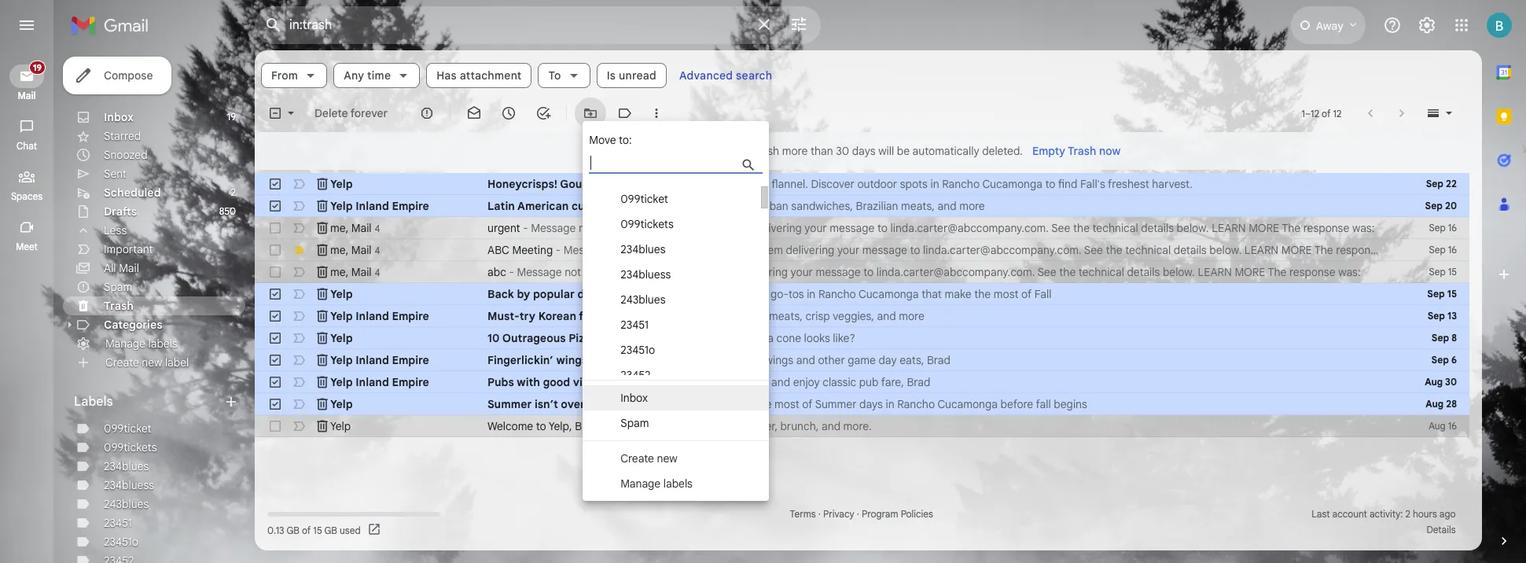 Task type: vqa. For each thing, say whether or not it's contained in the screenshot.


Task type: describe. For each thing, give the bounding box(es) containing it.
footer inside main content
[[255, 506, 1470, 538]]

food
[[579, 309, 604, 323]]

in down giant
[[613, 199, 622, 213]]

to:
[[619, 133, 632, 147]]

latin american cuisine in inland empire
[[488, 199, 699, 213]]

vibes
[[573, 375, 602, 389]]

was for urgent
[[678, 221, 697, 235]]

a left cone
[[768, 331, 774, 345]]

1 vertical spatial learn
[[1245, 243, 1279, 257]]

grab
[[719, 177, 744, 191]]

over,
[[561, 397, 587, 411]]

9 yelp from the top
[[330, 419, 351, 433]]

- left want
[[621, 331, 626, 345]]

move to image
[[583, 105, 599, 121]]

1 vertical spatial inbox
[[621, 391, 648, 405]]

1 vertical spatial 243blues
[[104, 497, 149, 511]]

flannel.
[[772, 177, 808, 191]]

cuisine
[[572, 199, 610, 213]]

other
[[818, 353, 845, 367]]

like?
[[833, 331, 855, 345]]

in right vibes
[[605, 375, 615, 389]]

0 vertical spatial days
[[852, 144, 876, 158]]

snoozed link
[[104, 148, 148, 162]]

all mail
[[104, 261, 139, 275]]

0 vertical spatial 23451o
[[621, 343, 655, 357]]

in down fare,
[[886, 397, 895, 411]]

below. for urgent - message not delivered there was a problem delivering your message to linda.carter@abccompany.com. see the technical details below. learn more the response was:
[[1177, 221, 1209, 235]]

delete forever
[[315, 106, 388, 120]]

learn for urgent - message not delivered there was a problem delivering your message to linda.carter@abccompany.com. see the technical details below. learn more the response was:
[[1212, 221, 1246, 235]]

must-try korean food in inland empire
[[488, 309, 693, 323]]

new inside row
[[747, 287, 768, 301]]

more for veggies,
[[899, 309, 925, 323]]

trash image for abc
[[315, 264, 330, 280]]

1 vertical spatial more
[[1282, 243, 1312, 257]]

advanced search options image
[[783, 9, 815, 40]]

time
[[367, 68, 391, 83]]

scheduled
[[104, 186, 161, 200]]

to left find
[[1045, 177, 1056, 191]]

1 vertical spatial there
[[679, 243, 708, 257]]

spaces
[[11, 190, 43, 202]]

trash image for latin
[[315, 198, 330, 214]]

a right snag
[[730, 375, 736, 389]]

chat heading
[[0, 140, 53, 153]]

6 row from the top
[[255, 283, 1470, 305]]

has
[[437, 68, 457, 83]]

labels for manage labels
[[663, 477, 693, 491]]

0 vertical spatial 234blues
[[621, 242, 666, 256]]

welcome
[[488, 419, 533, 433]]

1 vertical spatial meats,
[[769, 309, 803, 323]]

labels heading
[[74, 394, 223, 410]]

more for abc - message not delivered there was a problem delivering your message to linda.carter@abccompany.com. see the technical details below. learn more the response was:
[[1235, 265, 1266, 279]]

message for urgent
[[531, 221, 576, 235]]

must-
[[488, 309, 520, 323]]

, for abc meeting
[[346, 243, 349, 257]]

1 vertical spatial message
[[564, 243, 609, 257]]

1 vertical spatial 23451
[[104, 516, 132, 530]]

search
[[736, 68, 773, 83]]

me , mail 4 for abc meeting - message not delivered there was a problem delivering your message to linda.carter@abccompany.com. see the technical details below. learn more the response was:
[[330, 243, 380, 257]]

trash inside main content
[[752, 144, 779, 158]]

me for urgent
[[330, 221, 346, 235]]

snoozed
[[104, 148, 148, 162]]

in up vibes
[[590, 353, 600, 367]]

3 16 from the top
[[1448, 420, 1457, 432]]

2 yelp from the top
[[330, 199, 353, 213]]

was: for urgent - message not delivered there was a problem delivering your message to linda.carter@abccompany.com. see the technical details below. learn more the response was:
[[1352, 221, 1375, 235]]

that inside row
[[922, 287, 942, 301]]

was: for abc - message not delivered there was a problem delivering your message to linda.carter@abccompany.com. see the technical details below. learn more the response was:
[[1339, 265, 1361, 279]]

mail for abc
[[351, 265, 372, 279]]

0 horizontal spatial trash
[[104, 299, 134, 313]]

0.13
[[267, 524, 284, 536]]

sent link
[[104, 167, 127, 181]]

response for urgent - message not delivered there was a problem delivering your message to linda.carter@abccompany.com. see the technical details below. learn more the response was:
[[1303, 221, 1350, 235]]

1 vertical spatial 19
[[227, 111, 236, 123]]

1 vertical spatial was
[[711, 243, 730, 257]]

best
[[691, 419, 713, 433]]

0 vertical spatial 099tickets
[[621, 217, 674, 231]]

099ticket link
[[104, 421, 151, 436]]

brazilian
[[856, 199, 898, 213]]

2 row from the top
[[255, 195, 1470, 217]]

gourds!
[[560, 177, 603, 191]]

5 row from the top
[[255, 261, 1470, 283]]

enjoy
[[703, 309, 730, 323]]

new inside manage labels create new label
[[142, 355, 162, 370]]

2 vertical spatial of
[[302, 524, 311, 536]]

spaces heading
[[0, 190, 53, 203]]

sep 22
[[1426, 178, 1457, 190]]

0 vertical spatial rancho
[[942, 177, 980, 191]]

0 horizontal spatial spam
[[104, 280, 132, 294]]

- right urgent
[[523, 221, 528, 235]]

sep 13
[[1428, 310, 1457, 322]]

1 vertical spatial technical
[[1125, 243, 1171, 257]]

2 vertical spatial 15
[[313, 524, 322, 536]]

0 vertical spatial that
[[663, 144, 683, 158]]

most for fall͏
[[994, 287, 1019, 301]]

details for urgent - message not delivered there was a problem delivering your message to linda.carter@abccompany.com. see the technical details below. learn more the response was:
[[1141, 221, 1174, 235]]

aug 28
[[1426, 398, 1457, 410]]

booth
[[739, 375, 769, 389]]

0 vertical spatial meats,
[[901, 199, 935, 213]]

create new label link
[[105, 355, 189, 370]]

1 · from the left
[[818, 508, 821, 520]]

1 vertical spatial rancho
[[818, 287, 856, 301]]

terms link
[[790, 508, 816, 520]]

trash image for summer isn't over, brad
[[315, 396, 330, 412]]

Search in mail search field
[[255, 6, 821, 44]]

summer isn't over, brad - from parks to bbq, make the most of summer days in rancho cucamonga before fall begins͏ ͏ ͏ ͏ ͏ ͏͏ ͏ ͏ ͏ ͏ ͏͏ ͏ ͏ ͏ ͏ ͏͏ ͏ ͏ ͏ ͏ ͏͏ ͏ ͏ ͏ ͏ ͏͏ ͏ ͏ ͏ ͏ ͏͏ ͏ ͏ ͏
[[488, 397, 1180, 411]]

mail for urgent
[[351, 221, 372, 235]]

looks
[[804, 331, 830, 345]]

search in mail image
[[259, 11, 288, 39]]

local
[[716, 419, 740, 433]]

1 vertical spatial 23451o
[[104, 535, 138, 549]]

technical for urgent - message not delivered there was a problem delivering your message to linda.carter@abccompany.com. see the technical details below. learn more the response was:
[[1093, 221, 1138, 235]]

30 inside row
[[1445, 376, 1457, 388]]

fingerlickin'
[[488, 353, 553, 367]]

- left snag
[[694, 375, 699, 389]]

most for summer
[[775, 397, 800, 411]]

9 row from the top
[[255, 349, 1470, 371]]

make for that
[[945, 287, 972, 301]]

099tickets link
[[104, 440, 157, 455]]

and left the enjoy
[[771, 375, 790, 389]]

1 vertical spatial problem
[[742, 243, 783, 257]]

6 yelp from the top
[[330, 353, 353, 367]]

important link
[[104, 242, 153, 256]]

3 row from the top
[[255, 217, 1470, 239]]

trash image for 10
[[315, 330, 330, 346]]

- right abc
[[509, 265, 514, 279]]

and right veggies,
[[877, 309, 896, 323]]

- left grab
[[712, 177, 717, 191]]

some
[[735, 353, 762, 367]]

8 row from the top
[[255, 327, 1470, 349]]

starred link
[[104, 129, 141, 143]]

with
[[517, 375, 540, 389]]

a down move-to menu open text box
[[700, 221, 706, 235]]

2 gb from the left
[[324, 524, 337, 536]]

19 inside "link"
[[33, 62, 42, 73]]

19 link
[[9, 61, 46, 88]]

fingerlickin' wings in inland empire
[[488, 353, 676, 367]]

1 horizontal spatial 23451
[[621, 318, 649, 332]]

1 horizontal spatial create
[[621, 451, 654, 466]]

0 vertical spatial 30
[[836, 144, 849, 158]]

more for meats,
[[959, 199, 985, 213]]

pubs with good vibes in inland empire - snag a booth and enjoy classic pub fare, brad ͏ ͏ ͏ ͏ ͏ ͏ ͏ ͏ ͏ ͏ ͏ ͏ ͏ ͏ ͏ ͏ ͏ ͏ ͏ ͏ ͏ ͏ ͏ ͏ ͏ ͏ ͏ ͏ ͏ ͏ ͏ ͏ ͏ ͏ ͏ ͏ ͏ ͏ ͏ ͏ ͏ ͏ ͏ ͏ ͏ ͏ ͏ ͏ ͏ ͏ ͏ ͏ ͏ ͏ ͏ ͏ ͏ ͏ ͏ ͏ ͏ ͏ ͏ ͏ ͏ ͏ ͏ ͏ ͏ ͏ ͏ ͏ ͏ ͏ ͏ ͏ ͏ ͏
[[488, 375, 1150, 389]]

move to:
[[589, 133, 632, 147]]

isn't
[[535, 397, 558, 411]]

4 for abc meeting - message not delivered there was a problem delivering your message to linda.carter@abccompany.com. see the technical details below. learn more the response was:
[[375, 244, 380, 256]]

abc
[[488, 243, 509, 257]]

yelp inland empire for must-
[[330, 309, 429, 323]]

pizza
[[727, 331, 753, 345]]

there for abc
[[632, 265, 661, 279]]

been
[[713, 144, 738, 158]]

trash image for back
[[315, 286, 330, 302]]

message for abc
[[816, 265, 861, 279]]

classic
[[823, 375, 856, 389]]

delivering for abc
[[739, 265, 788, 279]]

sep 16 for abc meeting - message not delivered there was a problem delivering your message to linda.carter@abccompany.com. see the technical details below. learn more the response was:
[[1429, 244, 1457, 256]]

trash image for honeycrisps!
[[315, 176, 330, 192]]

bbq,
[[698, 397, 723, 411]]

1 gb from the left
[[287, 524, 299, 536]]

categories
[[104, 318, 162, 332]]

from inside from dropdown button
[[271, 68, 298, 83]]

2 vertical spatial new
[[657, 451, 677, 466]]

labels for manage labels create new label
[[148, 337, 177, 351]]

1 vertical spatial details
[[1174, 243, 1207, 257]]

13
[[1448, 310, 1457, 322]]

fall's
[[1080, 177, 1105, 191]]

report spam image
[[419, 105, 435, 121]]

delete forever button
[[308, 99, 394, 127]]

has attachment button
[[426, 63, 532, 88]]

1 vertical spatial response
[[1336, 243, 1382, 257]]

0 vertical spatial 243blues
[[621, 293, 666, 307]]

brad down eats,
[[907, 375, 931, 389]]

- right the meeting
[[556, 243, 561, 257]]

4 row from the top
[[255, 239, 1470, 261]]

1 vertical spatial was:
[[1385, 243, 1407, 257]]

0 horizontal spatial 099ticket
[[104, 421, 151, 436]]

privacy
[[823, 508, 855, 520]]

4 yelp from the top
[[330, 309, 353, 323]]

a up see
[[686, 265, 692, 279]]

brad right eats,
[[927, 353, 951, 367]]

me , mail 4 for urgent - message not delivered there was a problem delivering your message to linda.carter@abccompany.com. see the technical details below. learn more the response was:
[[330, 221, 380, 235]]

manage for manage labels
[[621, 477, 661, 491]]

1 vertical spatial 15
[[1447, 288, 1457, 300]]

navigation containing mail
[[0, 50, 55, 563]]

see
[[671, 331, 688, 345]]

attachment
[[460, 68, 522, 83]]

234bluess link
[[104, 478, 154, 492]]

10 outrageous pizzas
[[488, 331, 605, 345]]

2 vertical spatial aug
[[1429, 420, 1446, 432]]

to left bbq,
[[685, 397, 695, 411]]

in right been
[[741, 144, 750, 158]]

discover down parks
[[625, 419, 669, 433]]

in right the "food"
[[606, 309, 616, 323]]

trash image for must-try korean food in inland empire
[[315, 308, 330, 324]]

1 vertical spatial cucamonga
[[859, 287, 919, 301]]

2 inside the last account activity: 2 hours ago details
[[1406, 508, 1411, 520]]

labels image
[[617, 105, 633, 121]]

12 row from the top
[[255, 415, 1470, 437]]

delivering for urgent
[[753, 221, 802, 235]]

meeting
[[512, 243, 553, 257]]

1 vertical spatial message
[[862, 243, 907, 257]]

trash link
[[104, 299, 134, 313]]

terms
[[790, 508, 816, 520]]

more image
[[649, 105, 665, 121]]

outdoor
[[857, 177, 897, 191]]

, for abc
[[346, 265, 349, 279]]

in right spots on the top right of the page
[[931, 177, 939, 191]]

discover cuban sandwiches, brazilian meats, and more ͏ ͏ ͏ ͏ ͏ ͏ ͏ ͏ ͏ ͏ ͏ ͏ ͏ ͏ ͏ ͏ ͏ ͏ ͏ ͏ ͏ ͏ ͏ ͏ ͏ ͏ ͏ ͏ ͏ ͏ ͏ ͏ ͏ ͏ ͏ ͏ ͏ ͏ ͏ ͏ ͏ ͏ ͏ ͏ ͏ ͏ ͏ ͏ ͏ ͏ ͏ ͏ ͏ ͏ ͏ ͏ ͏ ͏ ͏ ͏ ͏ ͏ ͏ ͏ ͏ ͏ ͏ ͏ ͏ ͏ ͏ ͏ ͏ ͏
[[710, 199, 1194, 213]]

messages that have been in trash more than 30 days will be automatically deleted.
[[610, 144, 1023, 158]]

0 vertical spatial sep 15
[[1429, 266, 1457, 278]]

details link
[[1427, 524, 1456, 535]]

outrageous
[[502, 331, 566, 345]]

scheduled link
[[104, 186, 161, 200]]

starred
[[104, 129, 141, 143]]

used
[[340, 524, 361, 536]]

freshest
[[1108, 177, 1149, 191]]

to up abc - message not delivered there was a problem delivering your message to linda.carter@abccompany.com. see the technical details below. learn more the response was:
[[910, 243, 920, 257]]

not for urgent
[[579, 221, 595, 235]]

me , mail 4 for abc - message not delivered there was a problem delivering your message to linda.carter@abccompany.com. see the technical details below. learn more the response was:
[[330, 265, 380, 279]]

1 vertical spatial 234bluess
[[104, 478, 154, 492]]

0 vertical spatial 15
[[1448, 266, 1457, 278]]

welcome to yelp, brad
[[488, 419, 601, 433]]

order
[[687, 353, 716, 367]]

2 vertical spatial cucamonga
[[938, 397, 998, 411]]

less button
[[63, 221, 245, 240]]

4 for urgent - message not delivered there was a problem delivering your message to linda.carter@abccompany.com. see the technical details below. learn more the response was:
[[375, 222, 380, 234]]

any
[[344, 68, 364, 83]]

by
[[517, 287, 530, 301]]

compose button
[[63, 57, 172, 94]]

Search in mail text field
[[289, 17, 745, 33]]

234blues link
[[104, 459, 149, 473]]



Task type: locate. For each thing, give the bounding box(es) containing it.
summer up welcome
[[488, 397, 532, 411]]

sep 16
[[1429, 222, 1457, 234], [1429, 244, 1457, 256]]

243blues down 234bluess link
[[104, 497, 149, 511]]

2 sep 16 from the top
[[1429, 244, 1457, 256]]

and down summer isn't over, brad - from parks to bbq, make the most of summer days in rancho cucamonga before fall begins͏ ͏ ͏ ͏ ͏ ͏͏ ͏ ͏ ͏ ͏ ͏͏ ͏ ͏ ͏ ͏ ͏͏ ͏ ͏ ͏ ͏ ͏͏ ͏ ͏ ͏ ͏ ͏͏ ͏ ͏ ͏ ͏ ͏͏ ͏ ͏ ͏ at the bottom
[[822, 419, 841, 433]]

pumpkins!
[[637, 177, 693, 191]]

aug for pubs with good vibes in inland empire - snag a booth and enjoy classic pub fare, brad ͏ ͏ ͏ ͏ ͏ ͏ ͏ ͏ ͏ ͏ ͏ ͏ ͏ ͏ ͏ ͏ ͏ ͏ ͏ ͏ ͏ ͏ ͏ ͏ ͏ ͏ ͏ ͏ ͏ ͏ ͏ ͏ ͏ ͏ ͏ ͏ ͏ ͏ ͏ ͏ ͏ ͏ ͏ ͏ ͏ ͏ ͏ ͏ ͏ ͏ ͏ ͏ ͏ ͏ ͏ ͏ ͏ ͏ ͏ ͏ ͏ ͏ ͏ ͏ ͏ ͏ ͏ ͏ ͏ ͏ ͏ ͏ ͏ ͏ ͏ ͏ ͏ ͏
[[1425, 376, 1443, 388]]

0 vertical spatial more
[[782, 144, 808, 158]]

0 horizontal spatial of
[[302, 524, 311, 536]]

inbox down 23452 at the left of the page
[[621, 391, 648, 405]]

2 vertical spatial message
[[517, 265, 562, 279]]

3 4 from the top
[[375, 266, 380, 278]]

1 horizontal spatial 243blues
[[621, 293, 666, 307]]

sep 16 for urgent - message not delivered there was a problem delivering your message to linda.carter@abccompany.com. see the technical details below. learn more the response was:
[[1429, 222, 1457, 234]]

problem for abc
[[695, 265, 736, 279]]

None checkbox
[[267, 105, 283, 121], [267, 176, 283, 192], [267, 198, 283, 214], [267, 264, 283, 280], [267, 286, 283, 302], [267, 308, 283, 324], [267, 330, 283, 346], [267, 105, 283, 121], [267, 176, 283, 192], [267, 198, 283, 214], [267, 264, 283, 280], [267, 286, 283, 302], [267, 308, 283, 324], [267, 330, 283, 346]]

2 me , mail 4 from the top
[[330, 243, 380, 257]]

aug
[[1425, 376, 1443, 388], [1426, 398, 1444, 410], [1429, 420, 1446, 432]]

3 trash image from the top
[[315, 242, 330, 258]]

of for fall͏
[[1021, 287, 1032, 301]]

1 horizontal spatial new
[[657, 451, 677, 466]]

1 vertical spatial 2
[[1406, 508, 1411, 520]]

099ticket up the 099tickets link
[[104, 421, 151, 436]]

19
[[33, 62, 42, 73], [227, 111, 236, 123]]

there down pumpkins!
[[646, 221, 675, 235]]

2 trash image from the top
[[315, 264, 330, 280]]

learn
[[1212, 221, 1246, 235], [1245, 243, 1279, 257], [1198, 265, 1232, 279]]

1 horizontal spatial ·
[[857, 508, 859, 520]]

row
[[255, 173, 1470, 195], [255, 195, 1470, 217], [255, 217, 1470, 239], [255, 239, 1470, 261], [255, 261, 1470, 283], [255, 283, 1470, 305], [255, 305, 1470, 327], [255, 327, 1470, 349], [255, 349, 1470, 371], [255, 371, 1470, 393], [255, 393, 1470, 415], [255, 415, 1470, 437]]

wings down pizzas
[[556, 353, 587, 367]]

23451
[[621, 318, 649, 332], [104, 516, 132, 530]]

, for urgent
[[346, 221, 349, 235]]

is unread
[[607, 68, 657, 83]]

23451 down the fall!
[[621, 318, 649, 332]]

0 vertical spatial more
[[1249, 221, 1279, 235]]

1 sep 16 from the top
[[1429, 222, 1457, 234]]

parks
[[654, 397, 682, 411]]

is unread button
[[597, 63, 667, 88]]

delivering
[[753, 221, 802, 235], [786, 243, 835, 257], [739, 265, 788, 279]]

1 vertical spatial 16
[[1448, 244, 1457, 256]]

1 wings from the left
[[556, 353, 587, 367]]

0 horizontal spatial most
[[775, 397, 800, 411]]

not down 'cuisine'
[[579, 221, 595, 235]]

trash image for fingerlickin' wings in inland empire
[[315, 352, 330, 368]]

0 vertical spatial make
[[945, 287, 972, 301]]

099tickets down pumpkins!
[[621, 217, 674, 231]]

6 trash image from the top
[[315, 374, 330, 390]]

0 horizontal spatial summer
[[488, 397, 532, 411]]

1 vertical spatial delivered
[[631, 243, 677, 257]]

0 horizontal spatial more
[[782, 144, 808, 158]]

linda.carter@abccompany.com.
[[891, 221, 1049, 235], [923, 243, 1082, 257], [877, 265, 1035, 279]]

from down 23452 at the left of the page
[[626, 397, 651, 411]]

0 vertical spatial learn
[[1212, 221, 1246, 235]]

1 me from the top
[[330, 221, 346, 235]]

to button
[[538, 63, 590, 88]]

gmail image
[[71, 9, 156, 41]]

delivered
[[598, 221, 644, 235], [631, 243, 677, 257], [584, 265, 630, 279]]

clear search image
[[749, 9, 780, 40]]

0 horizontal spatial manage
[[105, 337, 145, 351]]

- grab your flannel. discover outdoor spots in rancho cucamonga to find fall's freshest harvest.͏ ͏ ͏ ͏ ͏ ͏͏ ͏ ͏ ͏ ͏ ͏͏ ͏ ͏ ͏ ͏ ͏͏ ͏ ͏ ͏ ͏ ͏͏ ͏ ͏ ͏ ͏ ͏͏ ͏ ͏ ͏ ͏ ͏͏ ͏ ͏ ͏ ͏ ͏͏ ͏ ͏ ͏ ͏ ͏͏ ͏ ͏ ͏ ͏ ͏͏ ͏
[[709, 177, 1322, 191]]

snooze image
[[501, 105, 517, 121]]

1 summer from the left
[[488, 397, 532, 411]]

toggle split pane mode image
[[1426, 105, 1441, 121]]

1 vertical spatial that
[[922, 287, 942, 301]]

16 for urgent - message not delivered there was a problem delivering your message to linda.carter@abccompany.com. see the technical details below. learn more the response was:
[[1448, 222, 1457, 234]]

2 vertical spatial 4
[[375, 266, 380, 278]]

wings down cone
[[765, 353, 794, 367]]

most
[[994, 287, 1019, 301], [775, 397, 800, 411]]

footer
[[255, 506, 1470, 538]]

more up urgent - message not delivered there was a problem delivering your message to linda.carter@abccompany.com. see the technical details below. learn more the response was:
[[959, 199, 985, 213]]

2 up the 850
[[231, 186, 236, 198]]

aug for summer isn't over, brad - from parks to bbq, make the most of summer days in rancho cucamonga before fall begins͏ ͏ ͏ ͏ ͏ ͏͏ ͏ ͏ ͏ ͏ ͏͏ ͏ ͏ ͏ ͏ ͏͏ ͏ ͏ ͏ ͏ ͏͏ ͏ ͏ ͏ ͏ ͏͏ ͏ ͏ ͏ ͏ ͏͏ ͏ ͏ ͏
[[1426, 398, 1444, 410]]

2 trash image from the top
[[315, 198, 330, 214]]

was for abc
[[664, 265, 683, 279]]

1 vertical spatial aug
[[1426, 398, 1444, 410]]

0 vertical spatial 23451
[[621, 318, 649, 332]]

2 summer from the left
[[815, 397, 857, 411]]

me for abc
[[330, 265, 346, 279]]

2 4 from the top
[[375, 244, 380, 256]]

main content containing from
[[255, 50, 1482, 550]]

from down search in mail image
[[271, 68, 298, 83]]

labels inside manage labels create new label
[[148, 337, 177, 351]]

fare,
[[881, 375, 904, 389]]

1 vertical spatial most
[[775, 397, 800, 411]]

problem for urgent
[[709, 221, 750, 235]]

mail heading
[[0, 90, 53, 102]]

4 trash image from the top
[[315, 352, 330, 368]]

brad down vibes
[[590, 397, 615, 411]]

gb right 0.13
[[287, 524, 299, 536]]

trash image
[[315, 176, 330, 192], [315, 198, 330, 214], [315, 242, 330, 258], [315, 286, 330, 302], [315, 330, 330, 346], [315, 374, 330, 390]]

automatically
[[913, 144, 980, 158]]

of for summer
[[802, 397, 813, 411]]

manage for manage labels create new label
[[105, 337, 145, 351]]

4 yelp inland empire from the top
[[330, 375, 429, 389]]

spam up trash link
[[104, 280, 132, 294]]

5 yelp from the top
[[330, 331, 353, 345]]

response for abc - message not delivered there was a problem delivering your message to linda.carter@abccompany.com. see the technical details below. learn more the response was:
[[1290, 265, 1336, 279]]

1 horizontal spatial rancho
[[897, 397, 935, 411]]

brad
[[927, 353, 951, 367], [907, 375, 931, 389], [590, 397, 615, 411], [575, 419, 599, 433]]

follow link to manage storage image
[[367, 522, 383, 538]]

0 vertical spatial was
[[678, 221, 697, 235]]

1 yelp from the top
[[330, 177, 353, 191]]

to down brazilian at the right
[[878, 221, 888, 235]]

popular
[[533, 287, 575, 301]]

2 vertical spatial ,
[[346, 265, 349, 279]]

account
[[1333, 508, 1367, 520]]

4 trash image from the top
[[315, 286, 330, 302]]

gb left used
[[324, 524, 337, 536]]

1 vertical spatial not
[[611, 243, 628, 257]]

1 trash image from the top
[[315, 220, 330, 236]]

1 yelp inland empire from the top
[[330, 199, 429, 213]]

0.13 gb of 15 gb used
[[267, 524, 361, 536]]

see down fall's
[[1084, 243, 1103, 257]]

23452
[[621, 368, 651, 382]]

mail inside heading
[[18, 90, 36, 101]]

0 vertical spatial 16
[[1448, 222, 1457, 234]]

1 vertical spatial 099tickets
[[104, 440, 157, 455]]

most left fall͏
[[994, 287, 1019, 301]]

2 vertical spatial response
[[1290, 265, 1336, 279]]

honeycrisps! gourds! giant pumpkins!
[[488, 177, 696, 191]]

rancho down fare,
[[897, 397, 935, 411]]

099ticket
[[621, 192, 668, 206], [104, 421, 151, 436]]

099ticket down pumpkins!
[[621, 192, 668, 206]]

10 row from the top
[[255, 371, 1470, 393]]

0 vertical spatial cucamonga
[[982, 177, 1043, 191]]

1 vertical spatial ,
[[346, 243, 349, 257]]

0 horizontal spatial create
[[105, 355, 139, 370]]

None checkbox
[[267, 220, 283, 236], [267, 242, 283, 258], [267, 352, 283, 368], [267, 374, 283, 390], [267, 396, 283, 412], [267, 418, 283, 434], [267, 220, 283, 236], [267, 242, 283, 258], [267, 352, 283, 368], [267, 374, 283, 390], [267, 396, 283, 412], [267, 418, 283, 434]]

1 vertical spatial make
[[726, 397, 752, 411]]

22
[[1446, 178, 1457, 190]]

· right the privacy link
[[857, 508, 859, 520]]

yelp inland empire for latin
[[330, 199, 429, 213]]

23451o down 23451 link
[[104, 535, 138, 549]]

1 vertical spatial sep 15
[[1427, 288, 1457, 300]]

11 row from the top
[[255, 393, 1470, 415]]

create down manage labels link
[[105, 355, 139, 370]]

of left fall͏
[[1021, 287, 1032, 301]]

navigation
[[0, 50, 55, 563]]

to left see
[[658, 331, 668, 345]]

trash right been
[[752, 144, 779, 158]]

1 vertical spatial linda.carter@abccompany.com.
[[923, 243, 1082, 257]]

1 row from the top
[[255, 173, 1470, 195]]

3 , from the top
[[346, 265, 349, 279]]

trash image for welcome to yelp, brad
[[315, 418, 330, 434]]

advanced search
[[679, 68, 773, 83]]

that left have on the top left of the page
[[663, 144, 683, 158]]

there for urgent
[[646, 221, 675, 235]]

make for bbq,
[[726, 397, 752, 411]]

hours
[[1413, 508, 1437, 520]]

to left yelp,
[[536, 419, 546, 433]]

1 horizontal spatial 23451o
[[621, 343, 655, 357]]

the
[[1282, 221, 1301, 235], [1315, 243, 1333, 257], [1268, 265, 1287, 279]]

· right terms
[[818, 508, 821, 520]]

the for abc - message not delivered there was a problem delivering your message to linda.carter@abccompany.com. see the technical details below. learn more the response was:
[[1268, 265, 1287, 279]]

than
[[811, 144, 833, 158]]

2 · from the left
[[857, 508, 859, 520]]

days inside row
[[860, 397, 883, 411]]

0 vertical spatial 2
[[231, 186, 236, 198]]

8 yelp from the top
[[330, 397, 353, 411]]

there
[[646, 221, 675, 235], [679, 243, 708, 257], [632, 265, 661, 279]]

0 vertical spatial response
[[1303, 221, 1350, 235]]

program
[[862, 508, 898, 520]]

delete
[[315, 106, 348, 120]]

labels down create new
[[663, 477, 693, 491]]

2 horizontal spatial rancho
[[942, 177, 980, 191]]

message for urgent
[[830, 221, 875, 235]]

1 horizontal spatial 099ticket
[[621, 192, 668, 206]]

- down 23452 at the left of the page
[[618, 397, 623, 411]]

and up the enjoy
[[796, 353, 815, 367]]

linda.carter@abccompany.com. up fall͏
[[923, 243, 1082, 257]]

back by popular demand: fall!
[[488, 287, 652, 301]]

technical for abc - message not delivered there was a problem delivering your message to linda.carter@abccompany.com. see the technical details below. learn more the response was:
[[1079, 265, 1124, 279]]

meet
[[16, 241, 38, 252]]

have
[[686, 144, 710, 158]]

0 vertical spatial message
[[531, 221, 576, 235]]

0 vertical spatial see
[[1051, 221, 1070, 235]]

create inside manage labels create new label
[[105, 355, 139, 370]]

0 vertical spatial create
[[105, 355, 139, 370]]

main menu image
[[17, 16, 36, 35]]

was down pumpkins!
[[678, 221, 697, 235]]

manage inside manage labels create new label
[[105, 337, 145, 351]]

1 , from the top
[[346, 221, 349, 235]]

discover up enjoy
[[676, 287, 719, 301]]

discover down grab
[[710, 199, 753, 213]]

days
[[852, 144, 876, 158], [860, 397, 883, 411]]

0 vertical spatial of
[[1021, 287, 1032, 301]]

message for abc
[[517, 265, 562, 279]]

2 vertical spatial was
[[664, 265, 683, 279]]

from inside row
[[626, 397, 651, 411]]

1 horizontal spatial spam
[[621, 416, 649, 430]]

1 horizontal spatial of
[[802, 397, 813, 411]]

below. for abc - message not delivered there was a problem delivering your message to linda.carter@abccompany.com. see the technical details below. learn more the response was:
[[1163, 265, 1195, 279]]

2 left hours
[[1406, 508, 1411, 520]]

cone
[[777, 331, 801, 345]]

3 yelp inland empire from the top
[[330, 353, 429, 367]]

and up urgent - message not delivered there was a problem delivering your message to linda.carter@abccompany.com. see the technical details below. learn more the response was:
[[938, 199, 957, 213]]

1 horizontal spatial 099tickets
[[621, 217, 674, 231]]

0 vertical spatial was:
[[1352, 221, 1375, 235]]

of right 0.13
[[302, 524, 311, 536]]

delivering down the sandwiches,
[[786, 243, 835, 257]]

fall!
[[627, 287, 649, 301]]

last account activity: 2 hours ago details
[[1312, 508, 1456, 535]]

0 vertical spatial not
[[579, 221, 595, 235]]

main content
[[255, 50, 1482, 550]]

tender
[[733, 309, 766, 323]]

more down the discover your new go-tos in rancho cucamonga that make the most of fall͏ ͏ ͏ ͏ ͏ ͏͏ ͏ ͏ ͏ ͏ ͏͏ ͏ ͏ ͏ ͏ ͏͏ ͏ ͏ ͏ ͏ ͏͏ ͏ ͏ ͏ ͏ ͏͏ ͏ ͏ ͏ ͏ ͏͏ ͏ ͏ ͏ ͏ ͏͏ ͏ ͏ ͏ ͏ ͏͏ ͏ ͏ ͏ ͏ ͏͏ ͏ ͏ ͏ ͏ ͏͏ ͏ ͏ ͏ ͏ ͏͏ ͏ ͏ ͏ ͏
[[899, 309, 925, 323]]

23451 up 23451o 'link'
[[104, 516, 132, 530]]

brad down over,
[[575, 419, 599, 433]]

2 me from the top
[[330, 243, 346, 257]]

1 me , mail 4 from the top
[[330, 221, 380, 235]]

enjoy
[[793, 375, 820, 389]]

less
[[104, 223, 127, 237]]

1 vertical spatial sep 16
[[1429, 244, 1457, 256]]

discover up the sandwiches,
[[811, 177, 855, 191]]

234bluess up the fall!
[[621, 267, 671, 282]]

23451o up 23452 at the left of the page
[[621, 343, 655, 357]]

manage labels
[[621, 477, 693, 491]]

2 vertical spatial linda.carter@abccompany.com.
[[877, 265, 1035, 279]]

cuban
[[756, 199, 789, 213]]

1 vertical spatial the
[[1315, 243, 1333, 257]]

a down grab
[[733, 243, 739, 257]]

1 vertical spatial create
[[621, 451, 654, 466]]

learn for abc - message not delivered there was a problem delivering your message to linda.carter@abccompany.com. see the technical details below. learn more the response was:
[[1198, 265, 1232, 279]]

3 yelp from the top
[[330, 287, 353, 301]]

meats, up cone
[[769, 309, 803, 323]]

technical
[[1093, 221, 1138, 235], [1125, 243, 1171, 257], [1079, 265, 1124, 279]]

spam
[[104, 280, 132, 294], [621, 416, 649, 430]]

problem up enjoy
[[695, 265, 736, 279]]

delivered for urgent
[[598, 221, 644, 235]]

harvest.͏
[[1152, 177, 1193, 191]]

footer containing terms
[[255, 506, 1470, 538]]

2 wings from the left
[[765, 353, 794, 367]]

move
[[589, 133, 616, 147]]

days down pub at the bottom of the page
[[860, 397, 883, 411]]

days left the will
[[852, 144, 876, 158]]

me for abc meeting
[[330, 243, 346, 257]]

before
[[1001, 397, 1033, 411]]

mark as read image
[[466, 105, 482, 121]]

0 vertical spatial linda.carter@abccompany.com.
[[891, 221, 1049, 235]]

the
[[1073, 221, 1090, 235], [1106, 243, 1123, 257], [1059, 265, 1076, 279], [974, 287, 991, 301], [755, 397, 772, 411], [672, 419, 688, 433]]

0 vertical spatial 234bluess
[[621, 267, 671, 282]]

2 horizontal spatial more
[[959, 199, 985, 213]]

create
[[105, 355, 139, 370], [621, 451, 654, 466]]

settings image
[[1418, 16, 1437, 35]]

message down american
[[531, 221, 576, 235]]

3 me from the top
[[330, 265, 346, 279]]

2 , from the top
[[346, 243, 349, 257]]

add to tasks image
[[536, 105, 551, 121]]

1 horizontal spatial from
[[626, 397, 651, 411]]

of down the enjoy
[[802, 397, 813, 411]]

8
[[1452, 332, 1457, 344]]

delivered for abc
[[584, 265, 630, 279]]

aug down 'aug 28' at right bottom
[[1429, 420, 1446, 432]]

3 me , mail 4 from the top
[[330, 265, 380, 279]]

0 vertical spatial 099ticket
[[621, 192, 668, 206]]

latin
[[488, 199, 515, 213]]

0 vertical spatial me , mail 4
[[330, 221, 380, 235]]

4 for abc - message not delivered there was a problem delivering your message to linda.carter@abccompany.com. see the technical details below. learn more the response was:
[[375, 266, 380, 278]]

there up the fall!
[[632, 265, 661, 279]]

compose
[[104, 68, 153, 83]]

0 horizontal spatial meats,
[[769, 309, 803, 323]]

7 row from the top
[[255, 305, 1470, 327]]

1 vertical spatial me , mail 4
[[330, 243, 380, 257]]

fall͏
[[1035, 287, 1052, 301]]

0 vertical spatial me
[[330, 221, 346, 235]]

unread
[[619, 68, 657, 83]]

was up enjoy
[[711, 243, 730, 257]]

manage down create new
[[621, 477, 661, 491]]

linda.carter@abccompany.com. for abc - message not delivered there was a problem delivering your message to linda.carter@abccompany.com. see the technical details below. learn more the response was:
[[877, 265, 1035, 279]]

16 for abc meeting - message not delivered there was a problem delivering your message to linda.carter@abccompany.com. see the technical details below. learn more the response was:
[[1448, 244, 1457, 256]]

0 horizontal spatial make
[[726, 397, 752, 411]]

spam up create new
[[621, 416, 649, 430]]

see for urgent - message not delivered there was a problem delivering your message to linda.carter@abccompany.com. see the technical details below. learn more the response was:
[[1051, 221, 1070, 235]]

7 yelp from the top
[[330, 375, 353, 389]]

see for abc - message not delivered there was a problem delivering your message to linda.carter@abccompany.com. see the technical details below. learn more the response was:
[[1037, 265, 1057, 279]]

veggies,
[[833, 309, 874, 323]]

create up manage labels
[[621, 451, 654, 466]]

2 yelp inland empire from the top
[[330, 309, 429, 323]]

Move-to menu open text field
[[589, 154, 793, 174]]

0 horizontal spatial that
[[663, 144, 683, 158]]

30 right the than
[[836, 144, 849, 158]]

the for urgent - message not delivered there was a problem delivering your message to linda.carter@abccompany.com. see the technical details below. learn more the response was:
[[1282, 221, 1301, 235]]

activity:
[[1370, 508, 1403, 520]]

30
[[836, 144, 849, 158], [1445, 376, 1457, 388]]

tab list
[[1482, 50, 1526, 506]]

234blues
[[621, 242, 666, 256], [104, 459, 149, 473]]

1 horizontal spatial that
[[922, 287, 942, 301]]

problem down grab
[[709, 221, 750, 235]]

0 vertical spatial inbox
[[104, 110, 134, 124]]

trash image
[[315, 220, 330, 236], [315, 264, 330, 280], [315, 308, 330, 324], [315, 352, 330, 368], [315, 396, 330, 412], [315, 418, 330, 434]]

in right tos
[[807, 287, 816, 301]]

a right what
[[718, 331, 725, 345]]

linda.carter@abccompany.com. down discover cuban sandwiches, brazilian meats, and more ͏ ͏ ͏ ͏ ͏ ͏ ͏ ͏ ͏ ͏ ͏ ͏ ͏ ͏ ͏ ͏ ͏ ͏ ͏ ͏ ͏ ͏ ͏ ͏ ͏ ͏ ͏ ͏ ͏ ͏ ͏ ͏ ͏ ͏ ͏ ͏ ͏ ͏ ͏ ͏ ͏ ͏ ͏ ͏ ͏ ͏ ͏ ͏ ͏ ͏ ͏ ͏ ͏ ͏ ͏ ͏ ͏ ͏ ͏ ͏ ͏ ͏ ͏ ͏ ͏ ͏ ͏ ͏ ͏ ͏ ͏ ͏ ͏ ͏
[[891, 221, 1049, 235]]

1 vertical spatial new
[[142, 355, 162, 370]]

1 vertical spatial 234blues
[[104, 459, 149, 473]]

deleted.
[[982, 144, 1023, 158]]

linda.carter@abccompany.com. for urgent - message not delivered there was a problem delivering your message to linda.carter@abccompany.com. see the technical details below. learn more the response was:
[[891, 221, 1049, 235]]

see down find
[[1051, 221, 1070, 235]]

1 horizontal spatial 234bluess
[[621, 267, 671, 282]]

delivering up go-
[[739, 265, 788, 279]]

to up veggies,
[[864, 265, 874, 279]]

2
[[231, 186, 236, 198], [1406, 508, 1411, 520]]

1 horizontal spatial 19
[[227, 111, 236, 123]]

0 horizontal spatial 099tickets
[[104, 440, 157, 455]]

inland
[[356, 199, 389, 213], [625, 199, 659, 213], [356, 309, 389, 323], [619, 309, 653, 323], [356, 353, 389, 367], [603, 353, 636, 367], [356, 375, 389, 389], [617, 375, 651, 389]]

manage labels create new label
[[105, 337, 189, 370]]

1 vertical spatial delivering
[[786, 243, 835, 257]]

5 trash image from the top
[[315, 396, 330, 412]]

messages
[[610, 144, 660, 158]]

sep 20
[[1425, 200, 1457, 212]]

099tickets down 099ticket link
[[104, 440, 157, 455]]

aug up 'aug 28' at right bottom
[[1425, 376, 1443, 388]]

problem down cuban at the top
[[742, 243, 783, 257]]

0 horizontal spatial 234blues
[[104, 459, 149, 473]]

6 trash image from the top
[[315, 418, 330, 434]]

1 vertical spatial below.
[[1210, 243, 1242, 257]]

in right pizza
[[756, 331, 765, 345]]

of
[[1021, 287, 1032, 301], [802, 397, 813, 411], [302, 524, 311, 536]]

policies
[[901, 508, 933, 520]]

message down 'cuisine'
[[564, 243, 609, 257]]

from
[[271, 68, 298, 83], [626, 397, 651, 411]]

spots
[[900, 177, 928, 191]]

support image
[[1383, 16, 1402, 35]]

3 trash image from the top
[[315, 308, 330, 324]]

trash image for urgent
[[315, 220, 330, 236]]

2 16 from the top
[[1448, 244, 1457, 256]]

1 trash image from the top
[[315, 176, 330, 192]]

that up enjoy tender meats, crisp veggies, and more ͏ ͏ ͏ ͏ ͏ ͏ ͏ ͏ ͏ ͏ ͏ ͏ ͏ ͏ ͏ ͏ ͏ ͏ ͏ ͏ ͏ ͏ ͏ ͏ ͏ ͏ ͏ ͏ ͏ ͏ ͏ ͏ ͏ ͏ ͏ ͏ ͏ ͏ ͏ ͏ ͏ ͏ ͏ ͏ ͏ ͏ ͏ ͏ ͏ ͏ ͏ ͏ ͏ ͏ ͏ ͏ ͏ ͏ ͏ ͏ ͏ ͏ ͏ ͏ ͏ ͏ ͏ ͏ ͏ ͏ ͏ ͏ ͏ ͏ ͏ ͏ ͏ ͏ ͏
[[922, 287, 942, 301]]

0 horizontal spatial rancho
[[818, 287, 856, 301]]

0 vertical spatial sep 16
[[1429, 222, 1457, 234]]

sent
[[104, 167, 127, 181]]

yelp inland empire for fingerlickin'
[[330, 353, 429, 367]]

more for urgent - message not delivered there was a problem delivering your message to linda.carter@abccompany.com. see the technical details below. learn more the response was:
[[1249, 221, 1279, 235]]

has attachment
[[437, 68, 522, 83]]

0 vertical spatial aug
[[1425, 376, 1443, 388]]

sandwiches,
[[791, 199, 853, 213]]

234blues up the fall!
[[621, 242, 666, 256]]

0 vertical spatial technical
[[1093, 221, 1138, 235]]

spam link
[[104, 280, 132, 294]]

1 16 from the top
[[1448, 222, 1457, 234]]

summer down 'classic'
[[815, 397, 857, 411]]

was up 🍂 icon
[[664, 265, 683, 279]]

new
[[747, 287, 768, 301], [142, 355, 162, 370], [657, 451, 677, 466]]

1 4 from the top
[[375, 222, 380, 234]]

important
[[104, 242, 153, 256]]

1 vertical spatial see
[[1084, 243, 1103, 257]]

1 horizontal spatial make
[[945, 287, 972, 301]]

cucamonga up veggies,
[[859, 287, 919, 301]]

mail for abc meeting
[[351, 243, 372, 257]]

see up fall͏
[[1037, 265, 1057, 279]]

meet heading
[[0, 241, 53, 253]]

new up manage labels
[[657, 451, 677, 466]]

- up create new
[[617, 419, 622, 433]]

1 vertical spatial manage
[[621, 477, 661, 491]]

5 trash image from the top
[[315, 330, 330, 346]]

more for in
[[782, 144, 808, 158]]

30 up 28
[[1445, 376, 1457, 388]]

program policies link
[[862, 508, 933, 520]]

🍂 image
[[652, 289, 665, 302]]

not up the fall!
[[611, 243, 628, 257]]

order up some wings and other game day eats, brad ͏ ͏ ͏ ͏ ͏ ͏ ͏ ͏ ͏ ͏ ͏ ͏ ͏ ͏ ͏ ͏ ͏ ͏ ͏ ͏ ͏ ͏ ͏ ͏ ͏ ͏ ͏ ͏ ͏ ͏ ͏ ͏ ͏ ͏ ͏ ͏ ͏ ͏ ͏ ͏ ͏ ͏ ͏ ͏ ͏ ͏ ͏ ͏ ͏ ͏ ͏ ͏ ͏ ͏ ͏ ͏ ͏ ͏ ͏ ͏ ͏ ͏ ͏ ͏ ͏ ͏ ͏ ͏ ͏ ͏ ͏ ͏ ͏ ͏ ͏ ͏
[[687, 353, 1165, 367]]

not for abc
[[565, 265, 581, 279]]

details for abc - message not delivered there was a problem delivering your message to linda.carter@abccompany.com. see the technical details below. learn more the response was:
[[1127, 265, 1160, 279]]



